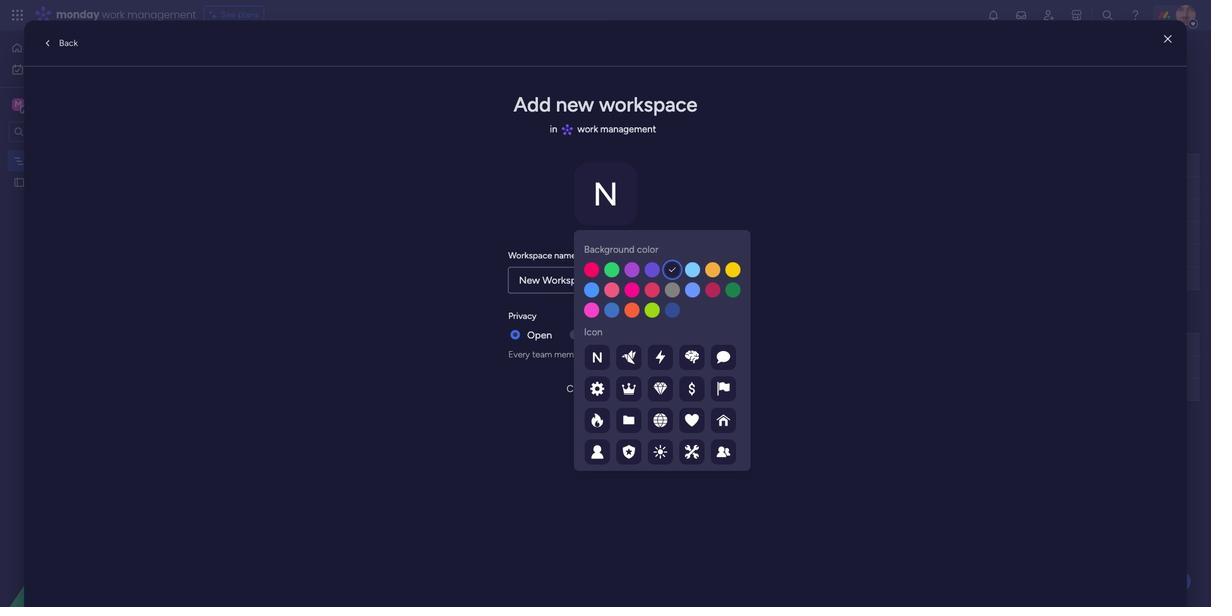 Task type: describe. For each thing, give the bounding box(es) containing it.
my work option
[[8, 59, 153, 80]]

monday work management
[[56, 8, 196, 22]]

work management
[[578, 124, 656, 135]]

marketing plan
[[30, 155, 88, 166]]

2 due date from the top
[[614, 339, 650, 350]]

workspace name
[[508, 250, 576, 261]]

1 due from the top
[[614, 160, 630, 171]]

marketing plan list box
[[0, 147, 161, 363]]

1 vertical spatial n
[[592, 349, 603, 366]]

account
[[613, 349, 645, 360]]

close image
[[1165, 34, 1172, 44]]

n button
[[574, 162, 637, 225]]

16,
[[626, 228, 636, 238]]

closed button
[[586, 328, 618, 343]]

closed
[[586, 329, 618, 341]]

work for monday
[[102, 8, 125, 22]]

2 horizontal spatial work
[[578, 124, 598, 135]]

1 due date from the top
[[614, 160, 650, 171]]

Status field
[[530, 338, 562, 352]]

see plans
[[221, 9, 259, 20]]

1 vertical spatial column information image
[[659, 340, 669, 350]]

home option
[[8, 38, 153, 58]]

workspace inside the add new workspace heading
[[599, 92, 698, 116]]

new
[[556, 92, 594, 116]]

working on it
[[519, 183, 572, 193]]

see
[[221, 9, 236, 20]]

0 vertical spatial in
[[550, 124, 558, 135]]

1 date from the top
[[632, 160, 650, 171]]

in inside privacy "element"
[[589, 349, 596, 360]]

join
[[664, 349, 678, 360]]

2 date from the top
[[632, 339, 650, 350]]

14,
[[626, 183, 637, 193]]

nov for nov 14, 2023
[[609, 183, 624, 193]]

can
[[648, 349, 662, 360]]

plan
[[71, 155, 88, 166]]

add new workspace heading
[[508, 89, 703, 119]]

monday marketplace image
[[1071, 9, 1083, 21]]

background
[[584, 244, 635, 256]]

search everything image
[[1102, 9, 1114, 21]]

1 due date field from the top
[[611, 159, 653, 173]]

my
[[29, 64, 41, 74]]

v2 overdue deadline image
[[593, 182, 603, 194]]

2023 for nov 14, 2023
[[639, 183, 657, 193]]

1 horizontal spatial management
[[601, 124, 656, 135]]

v2 done deadline image
[[593, 204, 603, 216]]

invite members image
[[1043, 9, 1056, 21]]

back button
[[34, 33, 85, 53]]

working
[[519, 183, 552, 193]]

name
[[555, 250, 576, 261]]

back
[[59, 37, 78, 48]]

see plans button
[[204, 6, 264, 25]]

public board image
[[13, 176, 25, 188]]

workspace image
[[574, 162, 637, 225]]

Workspace name field
[[508, 267, 703, 293]]

add new workspace
[[514, 92, 698, 116]]

hide button
[[509, 98, 555, 119]]

privacy heading
[[508, 309, 537, 322]]

help image
[[1130, 9, 1142, 21]]

james peterson image
[[1176, 5, 1196, 25]]

2 due from the top
[[614, 339, 630, 350]]

nov 15, 2023
[[609, 206, 657, 215]]



Task type: vqa. For each thing, say whether or not it's contained in the screenshot.
Monday marketplace image
yes



Task type: locate. For each thing, give the bounding box(es) containing it.
workspace for add workspace
[[644, 382, 693, 394]]

workspace inside add workspace button
[[644, 382, 693, 394]]

workspace name heading
[[508, 249, 576, 262]]

privacy element
[[508, 328, 703, 361]]

my work
[[29, 64, 63, 74]]

workspace image
[[12, 98, 25, 112]]

tab list
[[191, 68, 273, 88]]

option
[[0, 149, 161, 152]]

0 horizontal spatial column information image
[[571, 161, 581, 171]]

add workspace
[[623, 382, 693, 394]]

column information image right account
[[659, 340, 669, 350]]

0 vertical spatial due date field
[[611, 159, 653, 173]]

notifications image
[[988, 9, 1000, 21]]

main workspace
[[29, 98, 103, 110]]

lottie animation element
[[0, 480, 161, 608]]

every team member in the account can join
[[508, 349, 678, 360]]

1 vertical spatial in
[[589, 349, 596, 360]]

work right my
[[43, 64, 63, 74]]

1 2023 from the top
[[639, 183, 657, 193]]

due right the
[[614, 339, 630, 350]]

1 vertical spatial nov
[[609, 206, 624, 215]]

1 horizontal spatial add
[[623, 382, 642, 394]]

nov for nov 16, 2023
[[609, 228, 624, 238]]

marketing
[[30, 155, 69, 166]]

date
[[632, 160, 650, 171], [632, 339, 650, 350]]

0 vertical spatial add
[[514, 92, 551, 116]]

0 vertical spatial column information image
[[571, 161, 581, 171]]

1 vertical spatial due date field
[[611, 338, 653, 352]]

in
[[550, 124, 558, 135], [589, 349, 596, 360]]

member
[[554, 349, 587, 360]]

add
[[514, 92, 551, 116], [623, 382, 642, 394]]

0 horizontal spatial management
[[127, 8, 196, 22]]

workspace for main workspace
[[54, 98, 103, 110]]

2 nov from the top
[[609, 206, 624, 215]]

1 vertical spatial due
[[614, 339, 630, 350]]

2 vertical spatial work
[[578, 124, 598, 135]]

nov left 16,
[[609, 228, 624, 238]]

lottie animation image
[[0, 480, 161, 608]]

0 horizontal spatial add
[[514, 92, 551, 116]]

1 vertical spatial 2023
[[638, 206, 657, 215]]

nov left 14,
[[609, 183, 624, 193]]

2 2023 from the top
[[638, 206, 657, 215]]

nov
[[609, 183, 624, 193], [609, 206, 624, 215], [609, 228, 624, 238]]

due date right the
[[614, 339, 650, 350]]

heading
[[508, 119, 703, 139]]

2023
[[639, 183, 657, 193], [638, 206, 657, 215], [638, 228, 657, 238]]

0 vertical spatial 2023
[[639, 183, 657, 193]]

select product image
[[11, 9, 24, 21]]

workspace selection element
[[12, 97, 105, 114]]

add down account
[[623, 382, 642, 394]]

workspace down the join
[[644, 382, 693, 394]]

2023 right 15,
[[638, 206, 657, 215]]

1 horizontal spatial work
[[102, 8, 125, 22]]

0 vertical spatial n
[[593, 174, 618, 213]]

management
[[127, 8, 196, 22], [601, 124, 656, 135]]

n
[[593, 174, 618, 213], [592, 349, 603, 366]]

due up 14,
[[614, 160, 630, 171]]

cancel
[[567, 382, 598, 394]]

work inside option
[[43, 64, 63, 74]]

0 vertical spatial management
[[127, 8, 196, 22]]

3 2023 from the top
[[638, 228, 657, 238]]

nov 16, 2023
[[609, 228, 657, 238]]

n inside workspace image
[[593, 174, 618, 213]]

add inside button
[[623, 382, 642, 394]]

main
[[29, 98, 51, 110]]

add inside heading
[[514, 92, 551, 116]]

workspace
[[508, 250, 552, 261]]

plans
[[238, 9, 259, 20]]

m
[[15, 99, 22, 110]]

icon
[[584, 327, 603, 338]]

1 vertical spatial add
[[623, 382, 642, 394]]

date left the join
[[632, 339, 650, 350]]

work down new
[[578, 124, 598, 135]]

0 vertical spatial date
[[632, 160, 650, 171]]

add for add workspace
[[623, 382, 642, 394]]

background color
[[584, 244, 659, 256]]

workspace
[[599, 92, 698, 116], [54, 98, 103, 110], [644, 382, 693, 394]]

1 vertical spatial management
[[601, 124, 656, 135]]

in left the
[[589, 349, 596, 360]]

1 horizontal spatial column information image
[[659, 340, 669, 350]]

column information image up it
[[571, 161, 581, 171]]

2023 for nov 15, 2023
[[638, 206, 657, 215]]

3 nov from the top
[[609, 228, 624, 238]]

add left new
[[514, 92, 551, 116]]

monday
[[56, 8, 99, 22]]

workspace down my work option
[[54, 98, 103, 110]]

in down hide popup button
[[550, 124, 558, 135]]

help
[[1158, 576, 1181, 588]]

v2 overdue deadline image
[[593, 227, 603, 239]]

color
[[637, 244, 659, 256]]

1 vertical spatial date
[[632, 339, 650, 350]]

workspace inside workspace selection element
[[54, 98, 103, 110]]

on
[[554, 183, 564, 193]]

home
[[28, 42, 52, 53]]

workspace up work management
[[599, 92, 698, 116]]

heading containing in
[[508, 119, 703, 139]]

1 vertical spatial work
[[43, 64, 63, 74]]

update feed image
[[1015, 9, 1028, 21]]

2 due date field from the top
[[611, 338, 653, 352]]

column information image
[[571, 340, 581, 350]]

add workspace button
[[613, 376, 703, 401]]

2023 right 16,
[[638, 228, 657, 238]]

my work link
[[8, 59, 153, 80]]

nov for nov 15, 2023
[[609, 206, 624, 215]]

every
[[508, 349, 530, 360]]

due date
[[614, 160, 650, 171], [614, 339, 650, 350]]

work for my
[[43, 64, 63, 74]]

add for add new workspace
[[514, 92, 551, 116]]

2023 right 14,
[[639, 183, 657, 193]]

0 vertical spatial due
[[614, 160, 630, 171]]

2023 for nov 16, 2023
[[638, 228, 657, 238]]

nov left 15,
[[609, 206, 624, 215]]

hide
[[529, 103, 547, 114]]

privacy
[[508, 310, 537, 321]]

work right monday
[[102, 8, 125, 22]]

due
[[614, 160, 630, 171], [614, 339, 630, 350]]

n left 14,
[[593, 174, 618, 213]]

0 vertical spatial nov
[[609, 183, 624, 193]]

0 horizontal spatial work
[[43, 64, 63, 74]]

0 vertical spatial due date
[[614, 160, 650, 171]]

nov 14, 2023
[[609, 183, 657, 193]]

it
[[566, 183, 572, 193]]

n down closed button at the bottom of page
[[592, 349, 603, 366]]

open
[[527, 329, 552, 341]]

0 horizontal spatial in
[[550, 124, 558, 135]]

cancel button
[[557, 376, 608, 401]]

0 vertical spatial work
[[102, 8, 125, 22]]

help button
[[1147, 572, 1191, 593]]

2 vertical spatial nov
[[609, 228, 624, 238]]

1 vertical spatial due date
[[614, 339, 650, 350]]

15,
[[626, 206, 636, 215]]

team
[[532, 349, 552, 360]]

tab
[[191, 68, 273, 88]]

the
[[598, 349, 611, 360]]

due date up 14,
[[614, 160, 650, 171]]

date up the nov 14, 2023
[[632, 160, 650, 171]]

Due date field
[[611, 159, 653, 173], [611, 338, 653, 352]]

column information image
[[571, 161, 581, 171], [659, 340, 669, 350]]

open button
[[527, 328, 552, 343]]

1 horizontal spatial in
[[589, 349, 596, 360]]

status
[[533, 339, 559, 350]]

work
[[102, 8, 125, 22], [43, 64, 63, 74], [578, 124, 598, 135]]

1 nov from the top
[[609, 183, 624, 193]]

home link
[[8, 38, 153, 58]]

2 vertical spatial 2023
[[638, 228, 657, 238]]



